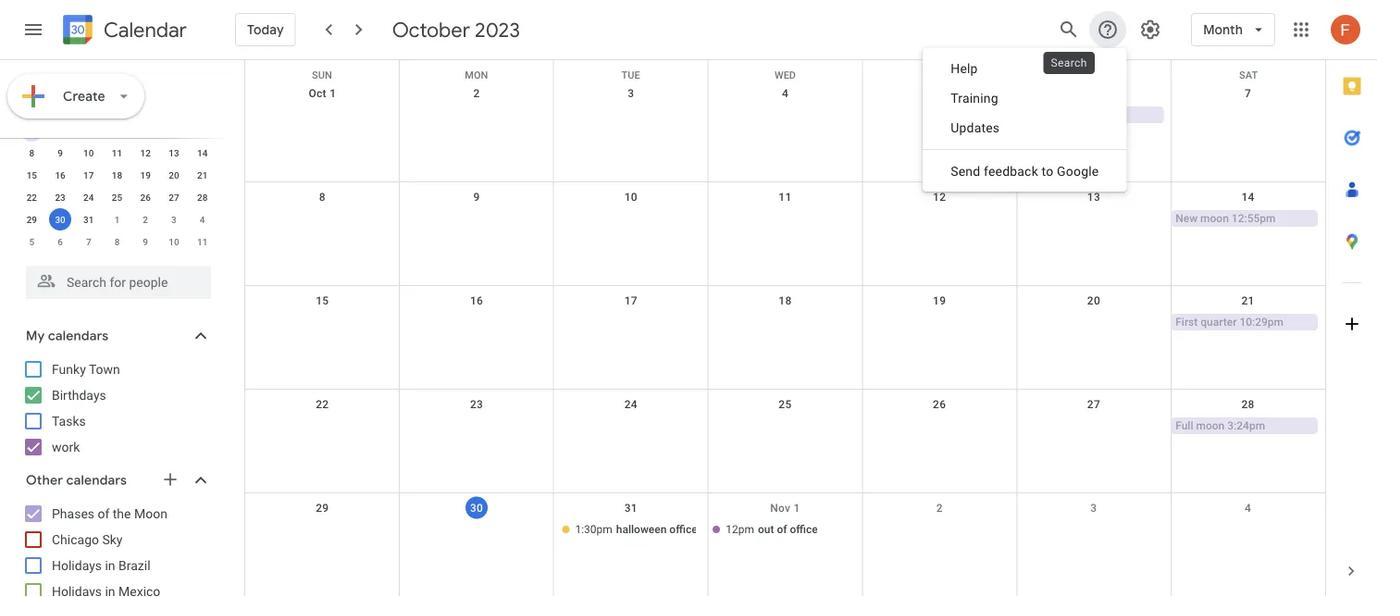 Task type: vqa. For each thing, say whether or not it's contained in the screenshot.


Task type: describe. For each thing, give the bounding box(es) containing it.
1 inside november 1 element
[[114, 214, 120, 225]]

phases of the moon
[[52, 506, 167, 521]]

updates
[[951, 120, 1000, 135]]

19 inside row group
[[140, 169, 151, 180]]

create button
[[7, 74, 144, 118]]

1 horizontal spatial 25
[[779, 398, 792, 411]]

22 inside row group
[[27, 192, 37, 203]]

holidays
[[52, 558, 102, 573]]

my calendars
[[26, 328, 109, 344]]

full
[[1176, 419, 1194, 432]]

nov
[[770, 502, 791, 515]]

first quarter 10:29pm
[[1176, 316, 1284, 329]]

last
[[1022, 108, 1043, 121]]

october
[[392, 17, 470, 43]]

14 inside 14 "element"
[[197, 147, 208, 158]]

last quarter 8:48am
[[1022, 108, 1122, 121]]

row group containing 8
[[18, 119, 217, 253]]

main drawer image
[[22, 19, 44, 41]]

help
[[951, 61, 978, 76]]

12 inside row group
[[140, 147, 151, 158]]

30, today element
[[49, 208, 71, 230]]

25 inside row group
[[112, 192, 122, 203]]

birthdays
[[52, 387, 106, 403]]

27 inside 27 element
[[169, 192, 179, 203]]

1 vertical spatial 28
[[1242, 398, 1255, 411]]

1 horizontal spatial 2
[[473, 87, 480, 100]]

halloween
[[616, 523, 667, 536]]

november 4 element
[[191, 208, 213, 230]]

7 inside "element"
[[86, 236, 91, 247]]

12pm out of office
[[726, 523, 818, 536]]

november 7 element
[[78, 230, 100, 253]]

fri
[[1087, 69, 1102, 81]]

in
[[105, 558, 115, 573]]

1 vertical spatial 26
[[933, 398, 946, 411]]

of inside other calendars list
[[98, 506, 110, 521]]

mon
[[465, 69, 488, 81]]

phases
[[52, 506, 94, 521]]

1 office from the left
[[670, 523, 698, 536]]

search
[[1051, 56, 1088, 69]]

calendars for other calendars
[[66, 472, 127, 489]]

4 for nov 1
[[1245, 502, 1252, 515]]

row containing 29
[[18, 208, 217, 230]]

grid containing oct 1
[[244, 60, 1326, 597]]

20 element
[[163, 164, 185, 186]]

calendars for my calendars
[[48, 328, 109, 344]]

24 inside row group
[[83, 192, 94, 203]]

chicago sky
[[52, 532, 123, 547]]

holidays in brazil
[[52, 558, 151, 573]]

27 element
[[163, 186, 185, 208]]

other
[[26, 472, 63, 489]]

2023
[[475, 17, 520, 43]]

send
[[951, 163, 981, 179]]

the
[[113, 506, 131, 521]]

october 2023
[[392, 17, 520, 43]]

send feedback to google menu item
[[923, 156, 1127, 186]]

5
[[29, 236, 34, 247]]

0 vertical spatial 4
[[782, 87, 789, 100]]

first quarter 10:29pm button
[[1171, 314, 1318, 330]]

16 inside row group
[[55, 169, 65, 180]]

1 horizontal spatial 13
[[1087, 191, 1101, 204]]

2 for 1
[[143, 214, 148, 225]]

november 6 element
[[49, 230, 71, 253]]

1 vertical spatial 9
[[473, 191, 480, 204]]

november 9 element
[[134, 230, 157, 253]]

november 2 element
[[134, 208, 157, 230]]

moon
[[134, 506, 167, 521]]

Search for people text field
[[37, 266, 200, 299]]

31 element
[[78, 208, 100, 230]]

moon for new
[[1201, 212, 1229, 225]]

november 5 element
[[21, 230, 43, 253]]

19 element
[[134, 164, 157, 186]]

0 vertical spatial 21
[[197, 169, 208, 180]]

26 element
[[134, 186, 157, 208]]

out
[[758, 523, 774, 536]]

1 vertical spatial 22
[[316, 398, 329, 411]]

2 horizontal spatial 11
[[779, 191, 792, 204]]

calendar element
[[59, 11, 187, 52]]

google
[[1057, 163, 1099, 179]]

0 vertical spatial 3
[[628, 87, 634, 100]]

row containing 5
[[18, 230, 217, 253]]

november 1 element
[[106, 208, 128, 230]]

funky town
[[52, 361, 120, 377]]

settings menu image
[[1140, 19, 1162, 41]]

12:55pm
[[1232, 212, 1276, 225]]

10 element
[[78, 142, 100, 164]]

create
[[63, 88, 105, 105]]

calendar
[[104, 17, 187, 43]]

1 vertical spatial 23
[[470, 398, 483, 411]]

month button
[[1191, 7, 1276, 52]]

16 element
[[49, 164, 71, 186]]

other calendars list
[[4, 499, 230, 597]]

8 inside november 8 element
[[114, 236, 120, 247]]

4 for 1
[[200, 214, 205, 225]]

oct 1
[[309, 87, 336, 100]]

0 vertical spatial 7
[[1245, 87, 1252, 100]]

2 office from the left
[[790, 523, 818, 536]]

1 vertical spatial 10
[[624, 191, 638, 204]]

brazil
[[119, 558, 151, 573]]

3:24pm
[[1228, 419, 1265, 432]]

22 element
[[21, 186, 43, 208]]

wed
[[775, 69, 796, 81]]

12pm
[[726, 523, 754, 536]]

21 element
[[191, 164, 213, 186]]

28 element
[[191, 186, 213, 208]]

my calendars button
[[4, 321, 230, 351]]

10 for november 10 element
[[169, 236, 179, 247]]

1 vertical spatial 27
[[1087, 398, 1101, 411]]

18 element
[[106, 164, 128, 186]]

of inside row
[[777, 523, 787, 536]]

1 horizontal spatial 15
[[316, 294, 329, 307]]



Task type: locate. For each thing, give the bounding box(es) containing it.
first
[[1176, 316, 1198, 329]]

14
[[197, 147, 208, 158], [1242, 191, 1255, 204]]

6
[[58, 236, 63, 247]]

november 8 element
[[106, 230, 128, 253]]

row
[[245, 60, 1326, 81], [245, 79, 1326, 182], [18, 119, 217, 142], [18, 142, 217, 164], [18, 164, 217, 186], [245, 182, 1326, 286], [18, 186, 217, 208], [18, 208, 217, 230], [18, 230, 217, 253], [245, 286, 1326, 390], [245, 390, 1326, 493], [245, 493, 1326, 597]]

2 vertical spatial 4
[[1245, 502, 1252, 515]]

november 11 element
[[191, 230, 213, 253]]

2
[[473, 87, 480, 100], [143, 214, 148, 225], [936, 502, 943, 515]]

calendars inside "dropdown button"
[[66, 472, 127, 489]]

26
[[140, 192, 151, 203], [933, 398, 946, 411]]

quarter
[[1046, 108, 1082, 121], [1201, 316, 1237, 329]]

4 inside "element"
[[200, 214, 205, 225]]

tasks
[[52, 413, 86, 429]]

2 horizontal spatial 9
[[473, 191, 480, 204]]

1 horizontal spatial 24
[[624, 398, 638, 411]]

feedback
[[984, 163, 1038, 179]]

training
[[951, 90, 999, 106]]

party
[[700, 523, 726, 536]]

15
[[27, 169, 37, 180], [316, 294, 329, 307]]

2 horizontal spatial 2
[[936, 502, 943, 515]]

0 vertical spatial 2
[[473, 87, 480, 100]]

calendars
[[48, 328, 109, 344], [66, 472, 127, 489]]

0 vertical spatial 1
[[330, 87, 336, 100]]

8:48am
[[1085, 108, 1122, 121]]

13 down google
[[1087, 191, 1101, 204]]

1 vertical spatial 3
[[171, 214, 177, 225]]

14 element
[[191, 142, 213, 164]]

2 vertical spatial 8
[[114, 236, 120, 247]]

moon for full
[[1196, 419, 1225, 432]]

23 inside 23 element
[[55, 192, 65, 203]]

29 for 1
[[27, 214, 37, 225]]

1 vertical spatial 29
[[316, 502, 329, 515]]

30 for 1
[[55, 214, 65, 225]]

0 horizontal spatial 13
[[169, 147, 179, 158]]

column header inside row
[[863, 60, 1018, 79]]

row containing sun
[[245, 60, 1326, 81]]

1 vertical spatial 7
[[86, 236, 91, 247]]

0 horizontal spatial office
[[670, 523, 698, 536]]

funky
[[52, 361, 86, 377]]

25 element
[[106, 186, 128, 208]]

1 vertical spatial 12
[[933, 191, 946, 204]]

0 vertical spatial 28
[[197, 192, 208, 203]]

oct
[[309, 87, 327, 100]]

0 vertical spatial 23
[[55, 192, 65, 203]]

0 vertical spatial 14
[[197, 147, 208, 158]]

10 for the 10 element
[[83, 147, 94, 158]]

calendars inside dropdown button
[[48, 328, 109, 344]]

1 horizontal spatial 11
[[197, 236, 208, 247]]

1 horizontal spatial 20
[[1087, 294, 1101, 307]]

1 for nov 1
[[794, 502, 800, 515]]

tab list
[[1326, 60, 1377, 545]]

1 vertical spatial quarter
[[1201, 316, 1237, 329]]

1:30pm halloween office party
[[575, 523, 726, 536]]

8
[[29, 147, 34, 158], [319, 191, 326, 204], [114, 236, 120, 247]]

quarter inside 'button'
[[1201, 316, 1237, 329]]

1 vertical spatial 15
[[316, 294, 329, 307]]

1 vertical spatial calendars
[[66, 472, 127, 489]]

sat
[[1239, 69, 1258, 81]]

chicago
[[52, 532, 99, 547]]

4 up november 11 element
[[200, 214, 205, 225]]

0 horizontal spatial 14
[[197, 147, 208, 158]]

town
[[89, 361, 120, 377]]

29 for nov 1
[[316, 502, 329, 515]]

1 horizontal spatial 27
[[1087, 398, 1101, 411]]

moon
[[1201, 212, 1229, 225], [1196, 419, 1225, 432]]

15 element
[[21, 164, 43, 186]]

0 horizontal spatial 7
[[86, 236, 91, 247]]

support image
[[1097, 19, 1119, 41]]

office down nov 1
[[790, 523, 818, 536]]

11 for 11 element
[[112, 147, 122, 158]]

1 horizontal spatial 26
[[933, 398, 946, 411]]

november 10 element
[[163, 230, 185, 253]]

12 element
[[134, 142, 157, 164]]

25
[[112, 192, 122, 203], [779, 398, 792, 411]]

24
[[83, 192, 94, 203], [624, 398, 638, 411]]

1 horizontal spatial 31
[[624, 502, 638, 515]]

2 horizontal spatial 4
[[1245, 502, 1252, 515]]

17
[[83, 169, 94, 180], [624, 294, 638, 307]]

31 for 1
[[83, 214, 94, 225]]

1 vertical spatial 24
[[624, 398, 638, 411]]

1 horizontal spatial 29
[[316, 502, 329, 515]]

moon right full
[[1196, 419, 1225, 432]]

to
[[1042, 163, 1054, 179]]

quarter right last
[[1046, 108, 1082, 121]]

31 up halloween at bottom
[[624, 502, 638, 515]]

quarter for 8:48am
[[1046, 108, 1082, 121]]

30 for nov 1
[[470, 501, 483, 514]]

0 vertical spatial 8
[[29, 147, 34, 158]]

10:29pm
[[1240, 316, 1284, 329]]

13 inside row group
[[169, 147, 179, 158]]

21 up 28 element
[[197, 169, 208, 180]]

1 vertical spatial 8
[[319, 191, 326, 204]]

0 vertical spatial 30
[[55, 214, 65, 225]]

november 3 element
[[163, 208, 185, 230]]

send feedback to google
[[951, 163, 1099, 179]]

1 vertical spatial 18
[[779, 294, 792, 307]]

18 inside row group
[[112, 169, 122, 180]]

sky
[[102, 532, 123, 547]]

4 down wed
[[782, 87, 789, 100]]

1 vertical spatial 16
[[470, 294, 483, 307]]

13 up 20 element
[[169, 147, 179, 158]]

today button
[[235, 7, 296, 52]]

calendar heading
[[100, 17, 187, 43]]

of right 'out'
[[777, 523, 787, 536]]

1 right oct
[[330, 87, 336, 100]]

7
[[1245, 87, 1252, 100], [86, 236, 91, 247]]

30
[[55, 214, 65, 225], [470, 501, 483, 514]]

29 inside row group
[[27, 214, 37, 225]]

calendars up funky town
[[48, 328, 109, 344]]

0 horizontal spatial 23
[[55, 192, 65, 203]]

16
[[55, 169, 65, 180], [470, 294, 483, 307]]

12 down send feedback to google menu item
[[933, 191, 946, 204]]

1 horizontal spatial 1
[[330, 87, 336, 100]]

quarter right first
[[1201, 316, 1237, 329]]

0 vertical spatial 25
[[112, 192, 122, 203]]

office
[[670, 523, 698, 536], [790, 523, 818, 536]]

14 up the new moon 12:55pm button
[[1242, 191, 1255, 204]]

12
[[140, 147, 151, 158], [933, 191, 946, 204]]

1
[[330, 87, 336, 100], [114, 214, 120, 225], [794, 502, 800, 515]]

grid
[[244, 60, 1326, 597]]

1 vertical spatial 19
[[933, 294, 946, 307]]

of left 'the'
[[98, 506, 110, 521]]

24 element
[[78, 186, 100, 208]]

row containing oct 1
[[245, 79, 1326, 182]]

0 horizontal spatial 15
[[27, 169, 37, 180]]

help menu item
[[923, 54, 1127, 83]]

1 horizontal spatial 30
[[470, 501, 483, 514]]

0 horizontal spatial 29
[[27, 214, 37, 225]]

column header
[[863, 60, 1018, 79]]

calendars up phases of the moon
[[66, 472, 127, 489]]

28 inside row group
[[197, 192, 208, 203]]

today
[[247, 21, 284, 38]]

1 horizontal spatial 7
[[1245, 87, 1252, 100]]

my
[[26, 328, 45, 344]]

my calendars list
[[4, 355, 230, 462]]

0 vertical spatial 13
[[169, 147, 179, 158]]

12 up 19 element
[[140, 147, 151, 158]]

0 horizontal spatial 22
[[27, 192, 37, 203]]

11 for november 11 element
[[197, 236, 208, 247]]

0 vertical spatial 24
[[83, 192, 94, 203]]

17 element
[[78, 164, 100, 186]]

2 vertical spatial 2
[[936, 502, 943, 515]]

quarter for 10:29pm
[[1201, 316, 1237, 329]]

0 vertical spatial 29
[[27, 214, 37, 225]]

1 vertical spatial 14
[[1242, 191, 1255, 204]]

1 horizontal spatial 8
[[114, 236, 120, 247]]

1 horizontal spatial 21
[[1242, 294, 1255, 307]]

23
[[55, 192, 65, 203], [470, 398, 483, 411]]

training menu item
[[923, 83, 1127, 113]]

1 vertical spatial 4
[[200, 214, 205, 225]]

0 horizontal spatial 30
[[55, 214, 65, 225]]

moon right new
[[1201, 212, 1229, 225]]

22
[[27, 192, 37, 203], [316, 398, 329, 411]]

3 for nov 1
[[1091, 502, 1097, 515]]

21
[[197, 169, 208, 180], [1242, 294, 1255, 307]]

0 vertical spatial quarter
[[1046, 108, 1082, 121]]

last quarter 8:48am button
[[1017, 106, 1164, 123]]

31 down 24 element
[[83, 214, 94, 225]]

other calendars
[[26, 472, 127, 489]]

17 inside row group
[[83, 169, 94, 180]]

0 horizontal spatial 18
[[112, 169, 122, 180]]

1:30pm
[[575, 523, 613, 536]]

menu
[[923, 48, 1127, 192]]

0 vertical spatial 18
[[112, 169, 122, 180]]

0 horizontal spatial 1
[[114, 214, 120, 225]]

1 horizontal spatial 16
[[470, 294, 483, 307]]

23 element
[[49, 186, 71, 208]]

19
[[140, 169, 151, 180], [933, 294, 946, 307]]

1 vertical spatial 11
[[779, 191, 792, 204]]

1 for oct 1
[[330, 87, 336, 100]]

0 horizontal spatial 24
[[83, 192, 94, 203]]

0 horizontal spatial 2
[[143, 214, 148, 225]]

4
[[782, 87, 789, 100], [200, 214, 205, 225], [1245, 502, 1252, 515]]

18
[[112, 169, 122, 180], [779, 294, 792, 307]]

1 horizontal spatial 9
[[143, 236, 148, 247]]

1 horizontal spatial 12
[[933, 191, 946, 204]]

21 up first quarter 10:29pm 'button'
[[1242, 294, 1255, 307]]

updates menu item
[[923, 113, 1127, 143]]

29 inside grid
[[316, 502, 329, 515]]

0 vertical spatial 12
[[140, 147, 151, 158]]

work
[[52, 439, 80, 454]]

2 horizontal spatial 1
[[794, 502, 800, 515]]

1 right nov
[[794, 502, 800, 515]]

0 vertical spatial 27
[[169, 192, 179, 203]]

of
[[98, 506, 110, 521], [777, 523, 787, 536]]

28 up november 4 "element" at the top left of the page
[[197, 192, 208, 203]]

new moon 12:55pm button
[[1171, 210, 1318, 227]]

1 vertical spatial 20
[[1087, 294, 1101, 307]]

0 vertical spatial calendars
[[48, 328, 109, 344]]

3 for 1
[[171, 214, 177, 225]]

0 horizontal spatial 12
[[140, 147, 151, 158]]

29
[[27, 214, 37, 225], [316, 502, 329, 515]]

13
[[169, 147, 179, 158], [1087, 191, 1101, 204]]

29 element
[[21, 208, 43, 230]]

18 inside grid
[[779, 294, 792, 307]]

office left party
[[670, 523, 698, 536]]

quarter inside button
[[1046, 108, 1082, 121]]

1 horizontal spatial 23
[[470, 398, 483, 411]]

1 vertical spatial 17
[[624, 294, 638, 307]]

1 horizontal spatial 10
[[169, 236, 179, 247]]

30 cell
[[46, 208, 74, 230]]

full moon 3:24pm button
[[1171, 417, 1318, 434]]

full moon 3:24pm
[[1176, 419, 1265, 432]]

cell
[[245, 106, 400, 125], [400, 106, 554, 125], [554, 106, 708, 125], [708, 106, 863, 125], [863, 106, 1017, 125], [1171, 106, 1325, 125], [18, 119, 46, 142], [46, 119, 74, 142], [74, 119, 103, 142], [103, 119, 131, 142], [131, 119, 160, 142], [160, 119, 188, 142], [188, 119, 217, 142], [245, 210, 400, 229], [400, 210, 554, 229], [554, 210, 708, 229], [708, 210, 863, 229], [863, 210, 1017, 229], [1017, 210, 1171, 229], [245, 314, 400, 332], [400, 314, 554, 332], [554, 314, 708, 332], [708, 314, 863, 332], [863, 314, 1017, 332], [1017, 314, 1171, 332], [245, 417, 400, 436], [400, 417, 554, 436], [554, 417, 708, 436], [708, 417, 863, 436], [863, 417, 1017, 436], [1017, 417, 1171, 436], [245, 521, 400, 540], [400, 521, 554, 540], [863, 521, 1017, 540]]

nov 1
[[770, 502, 800, 515]]

None search field
[[0, 258, 230, 299]]

row containing 30
[[245, 493, 1326, 597]]

28
[[197, 192, 208, 203], [1242, 398, 1255, 411]]

0 vertical spatial 9
[[58, 147, 63, 158]]

2 horizontal spatial 8
[[319, 191, 326, 204]]

0 horizontal spatial 17
[[83, 169, 94, 180]]

1 vertical spatial 25
[[779, 398, 792, 411]]

10
[[83, 147, 94, 158], [624, 191, 638, 204], [169, 236, 179, 247]]

0 horizontal spatial 8
[[29, 147, 34, 158]]

month
[[1203, 21, 1243, 38]]

row group
[[18, 119, 217, 253]]

tue
[[622, 69, 640, 81]]

0 horizontal spatial of
[[98, 506, 110, 521]]

2 vertical spatial 10
[[169, 236, 179, 247]]

0 horizontal spatial 31
[[83, 214, 94, 225]]

sun
[[312, 69, 332, 81]]

27
[[169, 192, 179, 203], [1087, 398, 1101, 411]]

11
[[112, 147, 122, 158], [779, 191, 792, 204], [197, 236, 208, 247]]

7 down the 31 element
[[86, 236, 91, 247]]

31
[[83, 214, 94, 225], [624, 502, 638, 515]]

11 element
[[106, 142, 128, 164]]

1 horizontal spatial office
[[790, 523, 818, 536]]

13 element
[[163, 142, 185, 164]]

28 up '3:24pm'
[[1242, 398, 1255, 411]]

9 inside the november 9 element
[[143, 236, 148, 247]]

20 inside row group
[[169, 169, 179, 180]]

9
[[58, 147, 63, 158], [473, 191, 480, 204], [143, 236, 148, 247]]

0 horizontal spatial 27
[[169, 192, 179, 203]]

2 for nov 1
[[936, 502, 943, 515]]

1 horizontal spatial 22
[[316, 398, 329, 411]]

0 vertical spatial 26
[[140, 192, 151, 203]]

30 inside cell
[[55, 214, 65, 225]]

0 horizontal spatial 4
[[200, 214, 205, 225]]

new moon 12:55pm
[[1176, 212, 1276, 225]]

7 down 'sat'
[[1245, 87, 1252, 100]]

other calendars button
[[4, 466, 230, 495]]

1 vertical spatial 21
[[1242, 294, 1255, 307]]

0 horizontal spatial 9
[[58, 147, 63, 158]]

new
[[1176, 212, 1198, 225]]

20
[[169, 169, 179, 180], [1087, 294, 1101, 307]]

2 vertical spatial 3
[[1091, 502, 1097, 515]]

1 vertical spatial 2
[[143, 214, 148, 225]]

31 for nov 1
[[624, 502, 638, 515]]

menu containing help
[[923, 48, 1127, 192]]

0 vertical spatial 31
[[83, 214, 94, 225]]

1 up november 8 element on the top of page
[[114, 214, 120, 225]]

0 vertical spatial 11
[[112, 147, 122, 158]]

14 up 21 element
[[197, 147, 208, 158]]

add other calendars image
[[161, 470, 180, 489]]

4 down '3:24pm'
[[1245, 502, 1252, 515]]

0 horizontal spatial 11
[[112, 147, 122, 158]]



